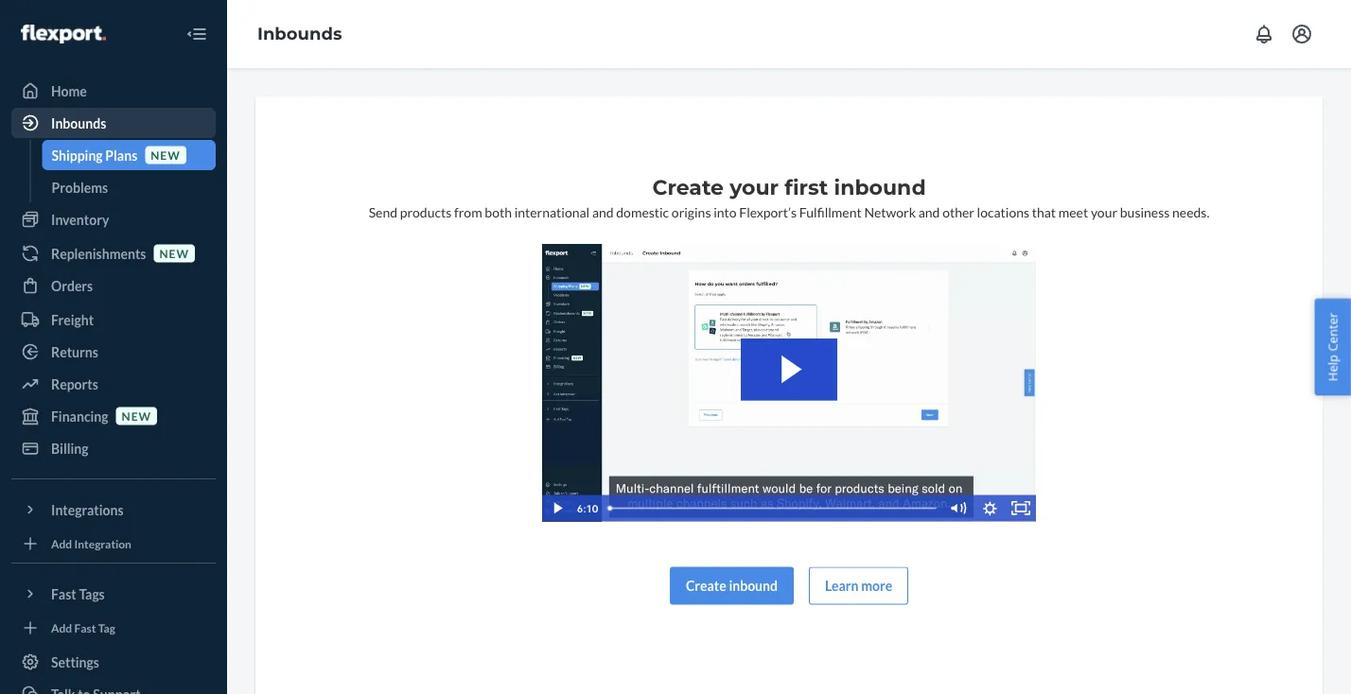 Task type: describe. For each thing, give the bounding box(es) containing it.
needs.
[[1172, 204, 1209, 220]]

returns
[[51, 344, 98, 360]]

create your first inbound send products from both international and domestic origins into flexport's fulfillment network and other locations that meet your business needs.
[[369, 175, 1209, 220]]

fast inside dropdown button
[[51, 586, 76, 602]]

add integration link
[[11, 533, 216, 555]]

first
[[785, 175, 828, 200]]

that
[[1032, 204, 1056, 220]]

business
[[1120, 204, 1170, 220]]

problems
[[52, 179, 108, 195]]

send
[[369, 204, 397, 220]]

tag
[[98, 621, 115, 635]]

learn
[[825, 578, 859, 594]]

into
[[714, 204, 737, 220]]

replenishments
[[51, 246, 146, 262]]

other
[[942, 204, 974, 220]]

locations
[[977, 204, 1029, 220]]

settings link
[[11, 647, 216, 677]]

integrations
[[51, 502, 124, 518]]

add for add integration
[[51, 537, 72, 551]]

open notifications image
[[1253, 23, 1275, 45]]

1 vertical spatial your
[[1091, 204, 1117, 220]]

create inbound
[[686, 578, 778, 594]]

close navigation image
[[185, 23, 208, 45]]

billing
[[51, 440, 88, 456]]

video element
[[542, 244, 1036, 522]]

returns link
[[11, 337, 216, 367]]

orders
[[51, 278, 93, 294]]

fast tags
[[51, 586, 105, 602]]

create inbound button
[[670, 567, 794, 605]]

inbound inside button
[[729, 578, 778, 594]]

1 horizontal spatial inbounds link
[[257, 23, 342, 44]]

add fast tag
[[51, 621, 115, 635]]

problems link
[[42, 172, 216, 202]]

flexport's
[[739, 204, 797, 220]]

1 vertical spatial fast
[[74, 621, 96, 635]]

more
[[861, 578, 892, 594]]

learn more
[[825, 578, 892, 594]]

create for your
[[652, 175, 724, 200]]

integrations button
[[11, 495, 216, 525]]

meet
[[1058, 204, 1088, 220]]

international
[[514, 204, 590, 220]]

freight link
[[11, 305, 216, 335]]

0 vertical spatial inbounds
[[257, 23, 342, 44]]

open account menu image
[[1290, 23, 1313, 45]]

help center
[[1324, 313, 1341, 382]]

home
[[51, 83, 87, 99]]

billing link
[[11, 433, 216, 464]]

add for add fast tag
[[51, 621, 72, 635]]



Task type: vqa. For each thing, say whether or not it's contained in the screenshot.
Set up as a bundle BUTTON
no



Task type: locate. For each thing, give the bounding box(es) containing it.
create inside create your first inbound send products from both international and domestic origins into flexport's fulfillment network and other locations that meet your business needs.
[[652, 175, 724, 200]]

2 vertical spatial new
[[122, 409, 151, 423]]

settings
[[51, 654, 99, 670]]

new down reports link
[[122, 409, 151, 423]]

reports link
[[11, 369, 216, 399]]

new right plans
[[151, 148, 180, 162]]

both
[[485, 204, 512, 220]]

inventory
[[51, 211, 109, 228]]

0 vertical spatial inbounds link
[[257, 23, 342, 44]]

0 vertical spatial create
[[652, 175, 724, 200]]

add up settings
[[51, 621, 72, 635]]

video thumbnail image
[[542, 244, 1036, 522], [542, 244, 1036, 522]]

and left domestic
[[592, 204, 614, 220]]

1 add from the top
[[51, 537, 72, 551]]

inbound
[[834, 175, 926, 200], [729, 578, 778, 594]]

create for inbound
[[686, 578, 726, 594]]

add left integration
[[51, 537, 72, 551]]

0 vertical spatial fast
[[51, 586, 76, 602]]

1 vertical spatial inbounds
[[51, 115, 106, 131]]

shipping plans
[[52, 147, 137, 163]]

0 horizontal spatial your
[[730, 175, 779, 200]]

1 horizontal spatial inbound
[[834, 175, 926, 200]]

fast left the tag
[[74, 621, 96, 635]]

add fast tag link
[[11, 617, 216, 640]]

your right "meet"
[[1091, 204, 1117, 220]]

new for shipping plans
[[151, 148, 180, 162]]

1 vertical spatial inbounds link
[[11, 108, 216, 138]]

new up orders link
[[159, 246, 189, 260]]

network
[[864, 204, 916, 220]]

shipping
[[52, 147, 103, 163]]

plans
[[105, 147, 137, 163]]

1 vertical spatial inbound
[[729, 578, 778, 594]]

create
[[652, 175, 724, 200], [686, 578, 726, 594]]

tags
[[79, 586, 105, 602]]

center
[[1324, 313, 1341, 352]]

1 vertical spatial add
[[51, 621, 72, 635]]

1 vertical spatial new
[[159, 246, 189, 260]]

inventory link
[[11, 204, 216, 235]]

from
[[454, 204, 482, 220]]

new for financing
[[122, 409, 151, 423]]

2 and from the left
[[918, 204, 940, 220]]

financing
[[51, 408, 108, 424]]

help center button
[[1315, 299, 1351, 396]]

your
[[730, 175, 779, 200], [1091, 204, 1117, 220]]

create inside button
[[686, 578, 726, 594]]

2 add from the top
[[51, 621, 72, 635]]

1 vertical spatial create
[[686, 578, 726, 594]]

inbound inside create your first inbound send products from both international and domestic origins into flexport's fulfillment network and other locations that meet your business needs.
[[834, 175, 926, 200]]

0 vertical spatial add
[[51, 537, 72, 551]]

home link
[[11, 76, 216, 106]]

1 horizontal spatial and
[[918, 204, 940, 220]]

0 vertical spatial inbound
[[834, 175, 926, 200]]

add inside add integration link
[[51, 537, 72, 551]]

inbound up network
[[834, 175, 926, 200]]

0 horizontal spatial inbound
[[729, 578, 778, 594]]

fast tags button
[[11, 579, 216, 609]]

0 horizontal spatial and
[[592, 204, 614, 220]]

reports
[[51, 376, 98, 392]]

fast left tags
[[51, 586, 76, 602]]

inbounds link
[[257, 23, 342, 44], [11, 108, 216, 138]]

1 horizontal spatial inbounds
[[257, 23, 342, 44]]

orders link
[[11, 271, 216, 301]]

0 horizontal spatial inbounds
[[51, 115, 106, 131]]

domestic
[[616, 204, 669, 220]]

products
[[400, 204, 452, 220]]

add
[[51, 537, 72, 551], [51, 621, 72, 635]]

inbounds
[[257, 23, 342, 44], [51, 115, 106, 131]]

learn more button
[[809, 567, 908, 605]]

your up "flexport's"
[[730, 175, 779, 200]]

freight
[[51, 312, 94, 328]]

inbound left the learn
[[729, 578, 778, 594]]

integration
[[74, 537, 131, 551]]

1 and from the left
[[592, 204, 614, 220]]

fulfillment
[[799, 204, 862, 220]]

and
[[592, 204, 614, 220], [918, 204, 940, 220]]

add integration
[[51, 537, 131, 551]]

and left the 'other'
[[918, 204, 940, 220]]

help
[[1324, 355, 1341, 382]]

origins
[[672, 204, 711, 220]]

fast
[[51, 586, 76, 602], [74, 621, 96, 635]]

flexport logo image
[[21, 25, 106, 43]]

0 horizontal spatial inbounds link
[[11, 108, 216, 138]]

add inside "add fast tag" link
[[51, 621, 72, 635]]

1 horizontal spatial your
[[1091, 204, 1117, 220]]

new for replenishments
[[159, 246, 189, 260]]

0 vertical spatial your
[[730, 175, 779, 200]]

new
[[151, 148, 180, 162], [159, 246, 189, 260], [122, 409, 151, 423]]

0 vertical spatial new
[[151, 148, 180, 162]]



